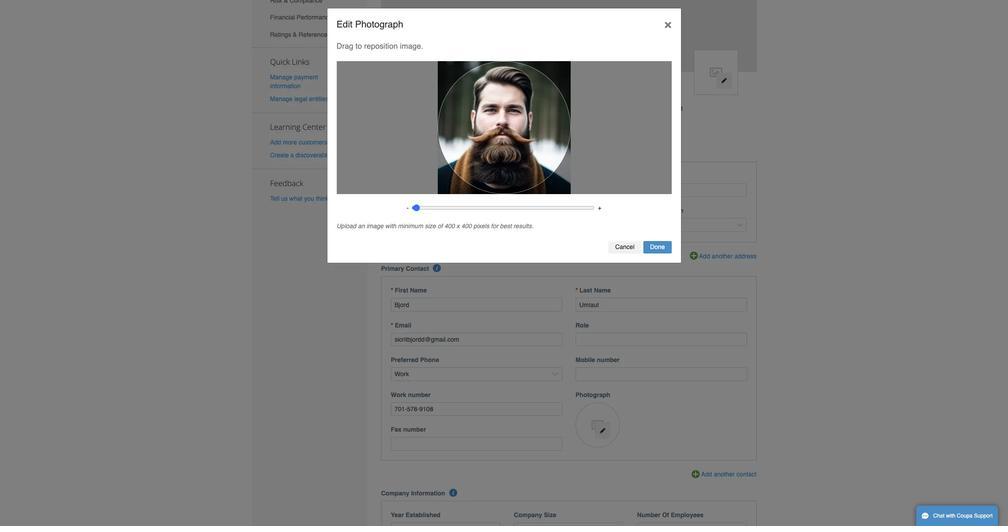 Task type: locate. For each thing, give the bounding box(es) containing it.
discoverable
[[296, 152, 330, 159]]

1 vertical spatial add
[[699, 252, 710, 260]]

add left contact
[[701, 471, 712, 478]]

1 vertical spatial number
[[408, 391, 431, 398]]

1 horizontal spatial change image image
[[721, 78, 727, 84]]

2 manage from the top
[[270, 95, 293, 102]]

company
[[394, 105, 423, 112], [381, 490, 409, 497], [514, 511, 542, 518]]

1 vertical spatial another
[[714, 471, 735, 478]]

contact
[[737, 471, 757, 478]]

number for fax number
[[403, 426, 426, 433]]

0 vertical spatial manage
[[270, 73, 293, 80]]

of
[[438, 222, 443, 230]]

you
[[304, 195, 314, 202]]

add another contact button
[[692, 470, 757, 479]]

image
[[367, 222, 384, 230]]

manage legal entities
[[270, 95, 329, 102]]

customers
[[299, 139, 327, 146]]

coupa
[[957, 513, 973, 519]]

0 vertical spatial with
[[385, 222, 396, 230]]

an
[[358, 222, 365, 230]]

company size
[[514, 511, 556, 518]]

company for company name
[[394, 105, 423, 112]]

financial performance
[[270, 14, 332, 21]]

Number Of Employees text field
[[637, 522, 747, 526]]

fax
[[391, 426, 402, 433]]

0 vertical spatial add
[[270, 139, 281, 146]]

manage inside manage payment information
[[270, 73, 293, 80]]

change image image
[[721, 78, 727, 84], [600, 428, 606, 434]]

photograph inside × dialog
[[355, 19, 403, 29]]

change image image for the photograph
[[600, 428, 606, 434]]

0 horizontal spatial change image image
[[600, 428, 606, 434]]

name
[[424, 105, 441, 112], [410, 287, 427, 294], [594, 287, 611, 294]]

drag to reposition image.
[[337, 42, 423, 51]]

number right fax
[[403, 426, 426, 433]]

references
[[299, 31, 330, 38]]

400
[[445, 222, 455, 230], [461, 222, 472, 230]]

number for work number
[[408, 391, 431, 398]]

1 400 from the left
[[445, 222, 455, 230]]

400 left x
[[445, 222, 455, 230]]

Role text field
[[576, 333, 747, 346]]

information
[[270, 82, 301, 89]]

1 vertical spatial change image image
[[600, 428, 606, 434]]

ratings & references
[[270, 31, 330, 38]]

image.
[[400, 42, 423, 51]]

create a discoverable profile link
[[270, 152, 349, 159]]

employees
[[671, 511, 704, 518]]

add another address
[[699, 252, 757, 260]]

company for company information
[[381, 490, 409, 497]]

tell us what you think button
[[270, 194, 329, 203]]

phone
[[420, 357, 439, 364]]

400 right x
[[461, 222, 472, 230]]

primary contact
[[381, 265, 429, 272]]

address
[[735, 252, 757, 260]]

pixels
[[474, 222, 489, 230]]

photograph up the photograph
[[576, 391, 610, 398]]

doing
[[514, 105, 531, 112]]

chat with coupa support
[[933, 513, 993, 519]]

photograph
[[355, 19, 403, 29], [576, 391, 610, 398]]

* left email
[[391, 322, 393, 329]]

address
[[514, 172, 539, 179]]

2 vertical spatial company
[[514, 511, 542, 518]]

email
[[395, 322, 411, 329]]

None text field
[[576, 298, 747, 312], [391, 333, 562, 346], [576, 298, 747, 312], [391, 333, 562, 346]]

zip
[[514, 207, 524, 214]]

manage payment information link
[[270, 73, 318, 89]]

a
[[290, 152, 294, 159]]

1 horizontal spatial photograph
[[576, 391, 610, 398]]

additional information image
[[449, 489, 457, 497]]

chat with coupa support button
[[917, 506, 998, 526]]

-
[[407, 204, 409, 211]]

with inside button
[[946, 513, 956, 519]]

Fax number text field
[[391, 437, 562, 451]]

state
[[391, 207, 406, 214]]

us
[[281, 195, 288, 202]]

manage legal entities link
[[270, 95, 329, 102]]

results.
[[514, 222, 534, 230]]

None text field
[[390, 116, 501, 129], [391, 298, 562, 312], [390, 116, 501, 129], [391, 298, 562, 312]]

entities
[[309, 95, 329, 102]]

drag
[[337, 42, 353, 51]]

number right work
[[408, 391, 431, 398]]

with inside × dialog
[[385, 222, 396, 230]]

add for add another contact
[[701, 471, 712, 478]]

0 horizontal spatial 400
[[445, 222, 455, 230]]

Address line text field
[[391, 183, 501, 197]]

is
[[631, 105, 636, 112]]

0 horizontal spatial with
[[385, 222, 396, 230]]

another
[[712, 252, 733, 260], [714, 471, 735, 478]]

add another address button
[[690, 252, 757, 261]]

another for contact
[[714, 471, 735, 478]]

size
[[425, 222, 436, 230]]

add for add another address
[[699, 252, 710, 260]]

manage payment information
[[270, 73, 318, 89]]

with right 'chat'
[[946, 513, 956, 519]]

+
[[598, 204, 602, 211]]

1 horizontal spatial 400
[[461, 222, 472, 230]]

another inside add another contact button
[[714, 471, 735, 478]]

0 vertical spatial change image image
[[721, 78, 727, 84]]

1 vertical spatial manage
[[270, 95, 293, 102]]

financial
[[270, 14, 295, 21]]

another inside add another address button
[[712, 252, 733, 260]]

logo image
[[694, 49, 738, 95]]

additional information image
[[433, 264, 441, 272]]

with right image
[[385, 222, 396, 230]]

0 horizontal spatial photograph
[[355, 19, 403, 29]]

parent
[[664, 105, 683, 112]]

create
[[270, 152, 289, 159]]

another left address
[[712, 252, 733, 260]]

1 vertical spatial company
[[381, 490, 409, 497]]

manage up information
[[270, 73, 293, 80]]

add
[[270, 139, 281, 146], [699, 252, 710, 260], [701, 471, 712, 478]]

add left address
[[699, 252, 710, 260]]

2 vertical spatial number
[[403, 426, 426, 433]]

* last name
[[576, 287, 611, 294]]

1 vertical spatial with
[[946, 513, 956, 519]]

feedback
[[270, 178, 303, 188]]

no
[[669, 123, 677, 130]]

mobile
[[576, 357, 595, 364]]

* left last
[[576, 287, 578, 294]]

year established
[[391, 511, 441, 518]]

photograph up drag to reposition image.
[[355, 19, 403, 29]]

to
[[356, 42, 362, 51]]

preferred phone
[[391, 357, 439, 364]]

manage down information
[[270, 95, 293, 102]]

* first name
[[391, 287, 427, 294]]

first
[[395, 287, 408, 294]]

× dialog
[[327, 8, 681, 263]]

0 vertical spatial another
[[712, 252, 733, 260]]

tell
[[270, 195, 279, 202]]

none range field inside × dialog
[[412, 204, 595, 211]]

number right mobile
[[597, 357, 620, 364]]

1 manage from the top
[[270, 73, 293, 80]]

* for * first name
[[391, 287, 393, 294]]

1 horizontal spatial with
[[946, 513, 956, 519]]

reposition
[[364, 42, 398, 51]]

×
[[664, 17, 672, 31]]

0 vertical spatial photograph
[[355, 19, 403, 29]]

cancel
[[615, 243, 635, 251]]

2 vertical spatial add
[[701, 471, 712, 478]]

* left first
[[391, 287, 393, 294]]

more
[[283, 139, 297, 146]]

0 vertical spatial company
[[394, 105, 423, 112]]

0 vertical spatial number
[[597, 357, 620, 364]]

background image
[[381, 0, 757, 72]]

another left contact
[[714, 471, 735, 478]]

add another contact
[[701, 471, 757, 478]]

None range field
[[412, 204, 595, 211]]

add up create
[[270, 139, 281, 146]]

line
[[541, 172, 551, 179]]

doing business as
[[514, 105, 570, 112]]

add more customers link
[[270, 139, 327, 146]]



Task type: describe. For each thing, give the bounding box(es) containing it.
think
[[316, 195, 329, 202]]

manage for manage legal entities
[[270, 95, 293, 102]]

upload an image with minimum size of 400 x 400 pixels for best results.
[[337, 222, 534, 230]]

as
[[562, 105, 570, 112]]

performance
[[297, 14, 332, 21]]

contact
[[406, 265, 429, 272]]

upload
[[337, 222, 356, 230]]

&
[[293, 31, 297, 38]]

add for add more customers
[[270, 139, 281, 146]]

Mobile number text field
[[576, 368, 747, 381]]

what
[[289, 195, 303, 202]]

payment
[[294, 73, 318, 80]]

is ultimate parent
[[631, 105, 683, 112]]

of
[[662, 511, 669, 518]]

fax number
[[391, 426, 426, 433]]

number
[[637, 511, 661, 518]]

done button
[[644, 241, 672, 254]]

mobile number
[[576, 357, 620, 364]]

last
[[580, 287, 592, 294]]

ultimate
[[638, 105, 662, 112]]

tell us what you think
[[270, 195, 329, 202]]

minimum
[[398, 222, 423, 230]]

Address line 2 text field
[[514, 183, 624, 197]]

Doing Business As text field
[[514, 116, 624, 129]]

manage for manage payment information
[[270, 73, 293, 80]]

address line 2
[[514, 172, 556, 179]]

* for * last name
[[576, 287, 578, 294]]

2
[[553, 172, 556, 179]]

links
[[292, 56, 310, 67]]

add more customers
[[270, 139, 327, 146]]

ratings & references link
[[252, 26, 368, 43]]

* for * email
[[391, 322, 393, 329]]

financial performance link
[[252, 9, 368, 26]]

ratings
[[270, 31, 291, 38]]

2 400 from the left
[[461, 222, 472, 230]]

size
[[544, 511, 556, 518]]

cancel button
[[609, 241, 641, 254]]

1 vertical spatial photograph
[[576, 391, 610, 398]]

done
[[650, 243, 665, 251]]

name for * first name
[[410, 287, 427, 294]]

company information
[[381, 490, 445, 497]]

* email
[[391, 322, 411, 329]]

company for company size
[[514, 511, 542, 518]]

center
[[302, 121, 326, 132]]

business
[[533, 105, 561, 112]]

edit photograph
[[337, 19, 403, 29]]

ZIP text field
[[514, 218, 624, 232]]

established
[[406, 511, 441, 518]]

Work number text field
[[391, 402, 562, 416]]

profile
[[332, 152, 349, 159]]

City text field
[[637, 183, 747, 197]]

role
[[576, 322, 589, 329]]

photograph image
[[576, 402, 620, 448]]

create a discoverable profile
[[270, 152, 349, 159]]

Year Established text field
[[391, 522, 501, 526]]

number for mobile number
[[597, 357, 620, 364]]

x
[[457, 222, 460, 230]]

preferred
[[391, 357, 418, 364]]

change image image for logo
[[721, 78, 727, 84]]

legal
[[294, 95, 307, 102]]

for
[[491, 222, 498, 230]]

best
[[500, 222, 512, 230]]

learning
[[270, 121, 300, 132]]

× button
[[655, 8, 681, 39]]

year
[[391, 511, 404, 518]]

chat
[[933, 513, 945, 519]]

name for * last name
[[594, 287, 611, 294]]

work number
[[391, 391, 431, 398]]

number of employees
[[637, 511, 704, 518]]

support
[[974, 513, 993, 519]]

country/region
[[637, 207, 684, 214]]

another for address
[[712, 252, 733, 260]]

primary
[[381, 265, 404, 272]]

quick
[[270, 56, 290, 67]]

information
[[411, 490, 445, 497]]



Task type: vqa. For each thing, say whether or not it's contained in the screenshot.
Hazardous Materials heading
no



